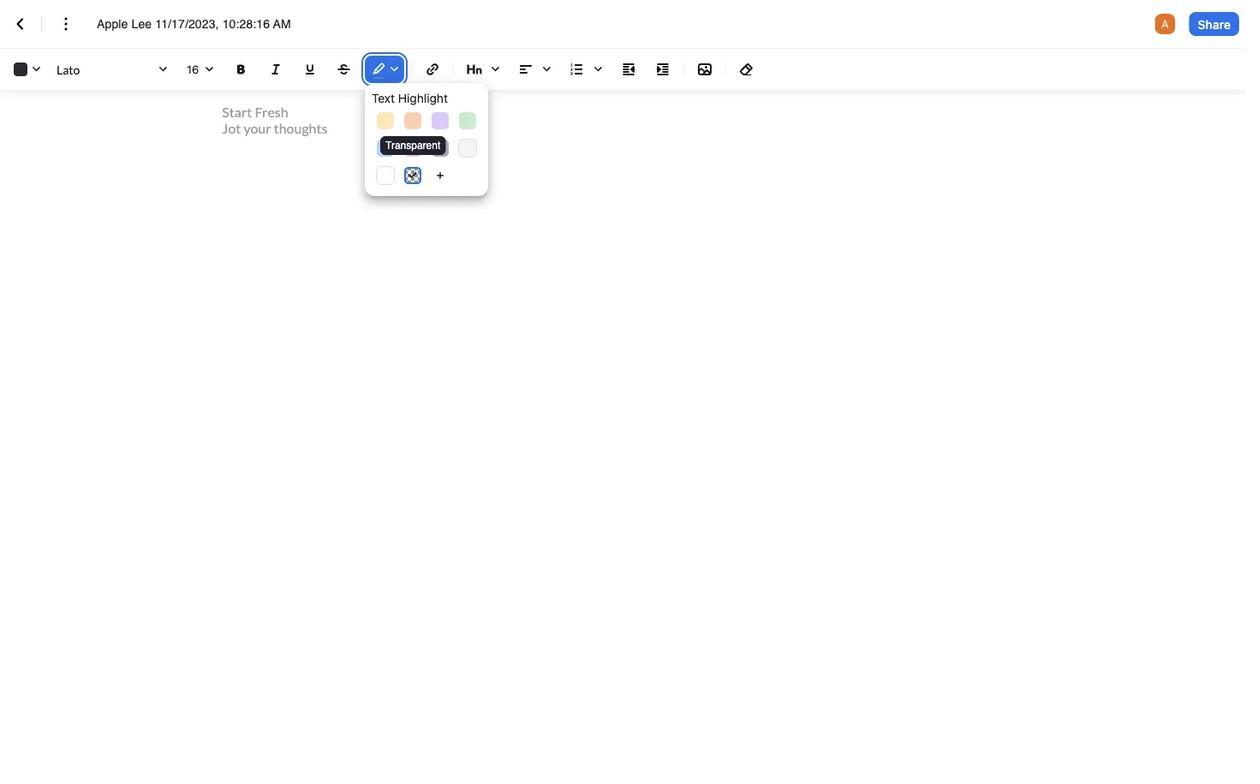 Task type: vqa. For each thing, say whether or not it's contained in the screenshot.
"MEETINGS" navigation
no



Task type: describe. For each thing, give the bounding box(es) containing it.
clear style image
[[737, 59, 758, 80]]

text align image
[[513, 56, 557, 83]]

bold image
[[231, 59, 252, 80]]

insert image image
[[695, 59, 716, 80]]

increase indent image
[[653, 59, 674, 80]]

open image
[[199, 59, 219, 80]]

text highlight option
[[372, 90, 482, 107]]

all notes image
[[10, 14, 31, 34]]

gray option
[[459, 140, 477, 157]]

transparent image
[[409, 172, 417, 179]]

italic image
[[266, 59, 286, 80]]

orange option
[[405, 112, 422, 129]]

strikethrough image
[[334, 59, 355, 80]]

font image
[[53, 56, 173, 83]]

share button
[[1190, 12, 1240, 36]]

apple lee image
[[1156, 14, 1176, 34]]

yellow option
[[377, 112, 394, 129]]

transparent option
[[405, 167, 422, 184]]

heading image
[[461, 56, 506, 83]]

text highlight list box
[[365, 83, 489, 196]]

purple option
[[432, 112, 449, 129]]

list image
[[564, 56, 608, 83]]

text highlight
[[372, 91, 448, 105]]

text
[[372, 91, 395, 105]]



Task type: locate. For each thing, give the bounding box(es) containing it.
link image
[[423, 59, 443, 80]]

white option
[[377, 167, 394, 184]]

share
[[1199, 17, 1232, 31]]

underline image
[[300, 59, 321, 80]]

more image
[[56, 14, 76, 34]]

blue option
[[377, 140, 394, 157]]

black option
[[432, 140, 449, 157]]

red option
[[405, 140, 422, 157]]

green option
[[459, 112, 477, 129]]

None text field
[[97, 15, 312, 33]]

color image
[[7, 56, 46, 83]]

decrease indent image
[[619, 59, 639, 80]]

highlight
[[398, 91, 448, 105]]



